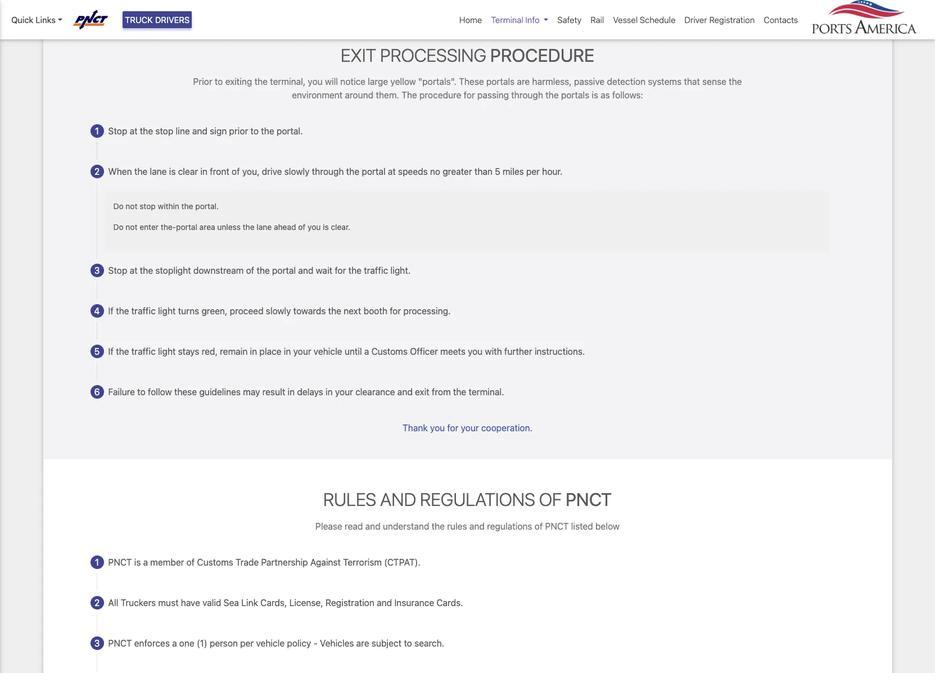 Task type: vqa. For each thing, say whether or not it's contained in the screenshot.
Do
yes



Task type: describe. For each thing, give the bounding box(es) containing it.
processing
[[380, 44, 486, 66]]

quick
[[11, 15, 33, 25]]

next
[[344, 306, 361, 316]]

cooperation.
[[481, 423, 533, 433]]

safety link
[[553, 9, 586, 31]]

contacts
[[764, 15, 798, 25]]

and left the wait
[[298, 266, 314, 276]]

0 horizontal spatial 5
[[94, 347, 100, 357]]

sense
[[702, 77, 727, 87]]

do for do not stop within the portal.
[[113, 202, 124, 211]]

1 horizontal spatial vehicle
[[314, 347, 342, 357]]

in right place
[[284, 347, 291, 357]]

safety
[[558, 15, 582, 25]]

in right delays
[[326, 387, 333, 397]]

rules
[[323, 489, 376, 510]]

home
[[459, 15, 482, 25]]

terrorism
[[343, 557, 382, 567]]

exit
[[341, 44, 376, 66]]

not for enter
[[126, 222, 138, 232]]

may
[[243, 387, 260, 397]]

0 vertical spatial portals
[[486, 77, 515, 87]]

line
[[176, 126, 190, 136]]

below
[[596, 521, 620, 531]]

the
[[402, 90, 417, 100]]

sea
[[224, 598, 239, 608]]

vessel schedule
[[613, 15, 676, 25]]

driver
[[685, 15, 707, 25]]

notice
[[340, 77, 366, 87]]

0 vertical spatial slowly
[[284, 167, 310, 177]]

in left front
[[200, 167, 207, 177]]

from
[[432, 387, 451, 397]]

valid
[[202, 598, 221, 608]]

you right the thank
[[430, 423, 445, 433]]

are inside prior to exiting the terminal, you will notice large yellow "portals". these portals are harmless, passive detection systems that sense the environment around them. the procedure for passing through the portals is as follows:
[[517, 77, 530, 87]]

turns
[[178, 306, 199, 316]]

please read and understand the rules and regulations of pnct listed below
[[315, 521, 620, 531]]

passive
[[574, 77, 605, 87]]

all truckers must have valid sea link cards, license, registration and insurance cards.
[[108, 598, 463, 608]]

do for do not enter the-portal area unless the lane ahead of you is clear.
[[113, 222, 124, 232]]

red,
[[202, 347, 218, 357]]

and right read
[[365, 521, 381, 531]]

proceed
[[230, 306, 263, 316]]

rules and regulations of pnct
[[323, 489, 612, 510]]

1 horizontal spatial lane
[[257, 222, 272, 232]]

driver registration
[[685, 15, 755, 25]]

1 vertical spatial through
[[312, 167, 344, 177]]

vehicles
[[320, 638, 354, 648]]

a for pnct is a member of customs trade partnership against terrorism (ctpat).
[[143, 557, 148, 567]]

0 vertical spatial stop
[[155, 126, 173, 136]]

truck drivers link
[[123, 11, 192, 28]]

all
[[108, 598, 118, 608]]

you left with
[[468, 347, 483, 357]]

0 horizontal spatial lane
[[150, 167, 167, 177]]

no
[[430, 167, 440, 177]]

0 horizontal spatial per
[[240, 638, 254, 648]]

for right booth
[[390, 306, 401, 316]]

0 horizontal spatial are
[[356, 638, 369, 648]]

if the traffic light stays red, remain in place in your vehicle until a customs officer meets you with further instructions.
[[108, 347, 585, 357]]

understand
[[383, 521, 429, 531]]

license,
[[289, 598, 323, 608]]

stays
[[178, 347, 199, 357]]

systems
[[648, 77, 682, 87]]

one
[[179, 638, 194, 648]]

2 for when the lane is clear in front of you, drive slowly through the portal at speeds no greater than 5 miles per hour.
[[94, 167, 100, 177]]

in right result
[[288, 387, 295, 397]]

hour.
[[542, 167, 563, 177]]

light for stays
[[158, 347, 176, 357]]

delays
[[297, 387, 323, 397]]

do not stop within the portal.
[[113, 202, 219, 211]]

pnct enforces a one (1) person per vehicle policy - vehicles are subject to search.
[[108, 638, 444, 648]]

ahead
[[274, 222, 296, 232]]

is inside prior to exiting the terminal, you will notice large yellow "portals". these portals are harmless, passive detection systems that sense the environment around them. the procedure for passing through the portals is as follows:
[[592, 90, 598, 100]]

downstream
[[193, 266, 244, 276]]

and left insurance
[[377, 598, 392, 608]]

terminal info link
[[487, 9, 553, 31]]

you,
[[242, 167, 260, 177]]

pnct left enforces
[[108, 638, 132, 648]]

against
[[310, 557, 341, 567]]

1 vertical spatial portal
[[176, 222, 197, 232]]

if for if the traffic light stays red, remain in place in your vehicle until a customs officer meets you with further instructions.
[[108, 347, 114, 357]]

for inside prior to exiting the terminal, you will notice large yellow "portals". these portals are harmless, passive detection systems that sense the environment around them. the procedure for passing through the portals is as follows:
[[464, 90, 475, 100]]

place
[[259, 347, 281, 357]]

them.
[[376, 90, 399, 100]]

when the lane is clear in front of you, drive slowly through the portal at speeds no greater than 5 miles per hour.
[[108, 167, 563, 177]]

remain
[[220, 347, 248, 357]]

2 horizontal spatial portal
[[362, 167, 386, 177]]

partnership
[[261, 557, 308, 567]]

with
[[485, 347, 502, 357]]

1 vertical spatial slowly
[[266, 306, 291, 316]]

3 for exit
[[94, 266, 100, 276]]

pnct left listed
[[545, 521, 569, 531]]

1 vertical spatial at
[[388, 167, 396, 177]]

procedure
[[420, 90, 461, 100]]

-
[[314, 638, 318, 648]]

prior to exiting the terminal, you will notice large yellow "portals". these portals are harmless, passive detection systems that sense the environment around them. the procedure for passing through the portals is as follows:
[[193, 77, 742, 100]]

person
[[210, 638, 238, 648]]

(1)
[[197, 638, 207, 648]]

booth
[[364, 306, 387, 316]]

0 horizontal spatial customs
[[197, 557, 233, 567]]

failure to follow these guidelines may result in delays in your clearance and exit from the terminal.
[[108, 387, 504, 397]]

2 for all truckers must have valid sea link cards, license, registration and insurance cards.
[[94, 598, 100, 608]]

is left member at the left of page
[[134, 557, 141, 567]]

search.
[[414, 638, 444, 648]]

detection
[[607, 77, 646, 87]]

stoplight
[[155, 266, 191, 276]]

prior
[[193, 77, 212, 87]]

driver registration link
[[680, 9, 759, 31]]

exiting
[[225, 77, 252, 87]]

at for stop at the stoplight downstream of the portal and wait for the traffic light.
[[130, 266, 138, 276]]

rules
[[447, 521, 467, 531]]

quick links link
[[11, 13, 62, 26]]

front
[[210, 167, 229, 177]]

instructions.
[[535, 347, 585, 357]]

when
[[108, 167, 132, 177]]

1 horizontal spatial portal.
[[277, 126, 303, 136]]

0 vertical spatial registration
[[709, 15, 755, 25]]

clear.
[[331, 222, 351, 232]]

follows:
[[612, 90, 643, 100]]

home link
[[455, 9, 487, 31]]

read
[[345, 521, 363, 531]]

vessel
[[613, 15, 638, 25]]

rail
[[591, 15, 604, 25]]

terminal.
[[469, 387, 504, 397]]

these
[[174, 387, 197, 397]]

quick links
[[11, 15, 56, 25]]

will
[[325, 77, 338, 87]]



Task type: locate. For each thing, give the bounding box(es) containing it.
to
[[215, 77, 223, 87], [251, 126, 259, 136], [137, 387, 146, 397], [404, 638, 412, 648]]

2 left 'all'
[[94, 598, 100, 608]]

1 horizontal spatial a
[[172, 638, 177, 648]]

yellow
[[391, 77, 416, 87]]

a left member at the left of page
[[143, 557, 148, 567]]

if up failure
[[108, 347, 114, 357]]

a for pnct enforces a one (1) person per vehicle policy - vehicles are subject to search.
[[172, 638, 177, 648]]

1 vertical spatial stop
[[140, 202, 156, 211]]

light for turns
[[158, 306, 176, 316]]

slowly right drive
[[284, 167, 310, 177]]

and left exit
[[397, 387, 413, 397]]

registration right driver
[[709, 15, 755, 25]]

stop up the when
[[108, 126, 127, 136]]

further
[[504, 347, 532, 357]]

harmless,
[[532, 77, 572, 87]]

miles
[[503, 167, 524, 177]]

registration
[[709, 15, 755, 25], [326, 598, 374, 608]]

you up environment on the left
[[308, 77, 323, 87]]

0 vertical spatial vehicle
[[314, 347, 342, 357]]

2 stop from the top
[[108, 266, 127, 276]]

through down harmless,
[[511, 90, 543, 100]]

1 vertical spatial per
[[240, 638, 254, 648]]

links
[[36, 15, 56, 25]]

1 vertical spatial a
[[143, 557, 148, 567]]

stop up enter
[[140, 202, 156, 211]]

do left enter
[[113, 222, 124, 232]]

not
[[126, 202, 138, 211], [126, 222, 138, 232]]

2 vertical spatial portal
[[272, 266, 296, 276]]

1 vertical spatial traffic
[[131, 306, 156, 316]]

stop left stoplight at the top of page
[[108, 266, 127, 276]]

1 vertical spatial 2
[[94, 598, 100, 608]]

of
[[232, 167, 240, 177], [298, 222, 306, 232], [246, 266, 254, 276], [539, 489, 562, 510], [535, 521, 543, 531], [186, 557, 195, 567]]

0 vertical spatial 3
[[94, 266, 100, 276]]

do down the when
[[113, 202, 124, 211]]

drive
[[262, 167, 282, 177]]

do not enter the-portal area unless the lane ahead of you is clear.
[[113, 222, 351, 232]]

terminal info
[[491, 15, 540, 25]]

1 vertical spatial 3
[[94, 638, 100, 648]]

2 light from the top
[[158, 347, 176, 357]]

1 vertical spatial stop
[[108, 266, 127, 276]]

prior
[[229, 126, 248, 136]]

0 horizontal spatial portal.
[[195, 202, 219, 211]]

truck drivers
[[125, 15, 190, 25]]

2 vertical spatial your
[[461, 423, 479, 433]]

pnct is a member of customs trade partnership against terrorism (ctpat).
[[108, 557, 421, 567]]

towards
[[293, 306, 326, 316]]

1 horizontal spatial per
[[526, 167, 540, 177]]

vehicle left until
[[314, 347, 342, 357]]

portals up passing
[[486, 77, 515, 87]]

1 vertical spatial if
[[108, 347, 114, 357]]

2 vertical spatial traffic
[[131, 347, 156, 357]]

customs left trade
[[197, 557, 233, 567]]

(ctpat).
[[384, 557, 421, 567]]

portal.
[[277, 126, 303, 136], [195, 202, 219, 211]]

2 1 from the top
[[95, 557, 99, 567]]

per right person
[[240, 638, 254, 648]]

light left turns
[[158, 306, 176, 316]]

0 vertical spatial not
[[126, 202, 138, 211]]

1 light from the top
[[158, 306, 176, 316]]

portal left the wait
[[272, 266, 296, 276]]

enter
[[140, 222, 159, 232]]

your right place
[[293, 347, 311, 357]]

1 vertical spatial light
[[158, 347, 176, 357]]

to inside prior to exiting the terminal, you will notice large yellow "portals". these portals are harmless, passive detection systems that sense the environment around them. the procedure for passing through the portals is as follows:
[[215, 77, 223, 87]]

light left "stays"
[[158, 347, 176, 357]]

1 vertical spatial registration
[[326, 598, 374, 608]]

lane left the ahead
[[257, 222, 272, 232]]

portals
[[486, 77, 515, 87], [561, 90, 589, 100]]

are left subject
[[356, 638, 369, 648]]

must
[[158, 598, 179, 608]]

you inside prior to exiting the terminal, you will notice large yellow "portals". these portals are harmless, passive detection systems that sense the environment around them. the procedure for passing through the portals is as follows:
[[308, 77, 323, 87]]

1 vertical spatial are
[[356, 638, 369, 648]]

1 horizontal spatial through
[[511, 90, 543, 100]]

3 up 4
[[94, 266, 100, 276]]

portal left speeds
[[362, 167, 386, 177]]

per left hour.
[[526, 167, 540, 177]]

0 vertical spatial portal
[[362, 167, 386, 177]]

at left speeds
[[388, 167, 396, 177]]

regulations down rules and regulations of pnct
[[487, 521, 532, 531]]

5 right than
[[495, 167, 500, 177]]

3 left enforces
[[94, 638, 100, 648]]

pnct up listed
[[566, 489, 612, 510]]

your left cooperation.
[[461, 423, 479, 433]]

0 horizontal spatial portals
[[486, 77, 515, 87]]

2 vertical spatial at
[[130, 266, 138, 276]]

as
[[601, 90, 610, 100]]

1 horizontal spatial registration
[[709, 15, 755, 25]]

stop at the stop line and sign prior to the portal.
[[108, 126, 303, 136]]

traffic left turns
[[131, 306, 156, 316]]

customs left officer
[[371, 347, 408, 357]]

0 vertical spatial lane
[[150, 167, 167, 177]]

please
[[315, 521, 342, 531]]

your left clearance
[[335, 387, 353, 397]]

0 vertical spatial 2
[[94, 167, 100, 177]]

stop for stop at the stoplight downstream of the portal and wait for the traffic light.
[[108, 266, 127, 276]]

0 horizontal spatial through
[[312, 167, 344, 177]]

and
[[192, 126, 208, 136], [298, 266, 314, 276], [397, 387, 413, 397], [380, 489, 416, 510], [365, 521, 381, 531], [469, 521, 485, 531], [377, 598, 392, 608]]

if right 4
[[108, 306, 114, 316]]

and right line
[[192, 126, 208, 136]]

1 horizontal spatial portal
[[272, 266, 296, 276]]

per
[[526, 167, 540, 177], [240, 638, 254, 648]]

vehicle left the policy
[[256, 638, 285, 648]]

1 horizontal spatial your
[[335, 387, 353, 397]]

1 vertical spatial customs
[[197, 557, 233, 567]]

you
[[308, 77, 323, 87], [308, 222, 321, 232], [468, 347, 483, 357], [430, 423, 445, 433]]

green,
[[201, 306, 227, 316]]

traffic for if the traffic light stays red, remain in place in your vehicle until a customs officer meets you with further instructions.
[[131, 347, 156, 357]]

are
[[517, 77, 530, 87], [356, 638, 369, 648]]

not down the when
[[126, 202, 138, 211]]

1 vertical spatial do
[[113, 222, 124, 232]]

6
[[94, 387, 100, 397]]

if
[[108, 306, 114, 316], [108, 347, 114, 357]]

2 not from the top
[[126, 222, 138, 232]]

1 horizontal spatial portals
[[561, 90, 589, 100]]

2 horizontal spatial your
[[461, 423, 479, 433]]

at
[[130, 126, 138, 136], [388, 167, 396, 177], [130, 266, 138, 276]]

failure
[[108, 387, 135, 397]]

speeds
[[398, 167, 428, 177]]

lane left clear
[[150, 167, 167, 177]]

0 vertical spatial at
[[130, 126, 138, 136]]

officer
[[410, 347, 438, 357]]

a left "one"
[[172, 638, 177, 648]]

2 left the when
[[94, 167, 100, 177]]

clearance
[[355, 387, 395, 397]]

clear
[[178, 167, 198, 177]]

1 2 from the top
[[94, 167, 100, 177]]

3 for rules
[[94, 638, 100, 648]]

1 3 from the top
[[94, 266, 100, 276]]

if for if the traffic light turns green, proceed slowly towards the next booth for processing.
[[108, 306, 114, 316]]

a
[[364, 347, 369, 357], [143, 557, 148, 567], [172, 638, 177, 648]]

is left as
[[592, 90, 598, 100]]

and up the understand
[[380, 489, 416, 510]]

0 vertical spatial a
[[364, 347, 369, 357]]

sign
[[210, 126, 227, 136]]

portal. up the area
[[195, 202, 219, 211]]

0 horizontal spatial registration
[[326, 598, 374, 608]]

2 do from the top
[[113, 222, 124, 232]]

a right until
[[364, 347, 369, 357]]

0 vertical spatial your
[[293, 347, 311, 357]]

2
[[94, 167, 100, 177], [94, 598, 100, 608]]

through
[[511, 90, 543, 100], [312, 167, 344, 177]]

for right the wait
[[335, 266, 346, 276]]

registration down terrorism
[[326, 598, 374, 608]]

for right the thank
[[447, 423, 459, 433]]

1 vertical spatial vehicle
[[256, 638, 285, 648]]

2 vertical spatial a
[[172, 638, 177, 648]]

0 vertical spatial traffic
[[364, 266, 388, 276]]

5
[[495, 167, 500, 177], [94, 347, 100, 357]]

terminal
[[491, 15, 523, 25]]

vehicle
[[314, 347, 342, 357], [256, 638, 285, 648]]

exit
[[415, 387, 430, 397]]

1 vertical spatial portal.
[[195, 202, 219, 211]]

0 vertical spatial portal.
[[277, 126, 303, 136]]

not left enter
[[126, 222, 138, 232]]

around
[[345, 90, 374, 100]]

1 vertical spatial your
[[335, 387, 353, 397]]

0 vertical spatial through
[[511, 90, 543, 100]]

through right drive
[[312, 167, 344, 177]]

1 vertical spatial 1
[[95, 557, 99, 567]]

0 vertical spatial are
[[517, 77, 530, 87]]

in left place
[[250, 347, 257, 357]]

stop left line
[[155, 126, 173, 136]]

0 horizontal spatial your
[[293, 347, 311, 357]]

regulations up the please read and understand the rules and regulations of pnct listed below on the bottom of page
[[420, 489, 535, 510]]

not for stop
[[126, 202, 138, 211]]

exit processing procedure
[[341, 44, 594, 66]]

procedure
[[490, 44, 594, 66]]

member
[[150, 557, 184, 567]]

if the traffic light turns green, proceed slowly towards the next booth for processing.
[[108, 306, 451, 316]]

at left stoplight at the top of page
[[130, 266, 138, 276]]

0 horizontal spatial vehicle
[[256, 638, 285, 648]]

area
[[199, 222, 215, 232]]

2 3 from the top
[[94, 638, 100, 648]]

1 do from the top
[[113, 202, 124, 211]]

cards.
[[437, 598, 463, 608]]

0 horizontal spatial portal
[[176, 222, 197, 232]]

1 not from the top
[[126, 202, 138, 211]]

1 vertical spatial portals
[[561, 90, 589, 100]]

policy
[[287, 638, 311, 648]]

schedule
[[640, 15, 676, 25]]

1 vertical spatial 5
[[94, 347, 100, 357]]

1 horizontal spatial 5
[[495, 167, 500, 177]]

info
[[526, 15, 540, 25]]

0 vertical spatial 1
[[95, 126, 99, 136]]

terminal,
[[270, 77, 306, 87]]

2 2 from the top
[[94, 598, 100, 608]]

0 vertical spatial stop
[[108, 126, 127, 136]]

0 vertical spatial per
[[526, 167, 540, 177]]

truck
[[125, 15, 153, 25]]

1 for rules and regulations of
[[95, 557, 99, 567]]

0 horizontal spatial a
[[143, 557, 148, 567]]

traffic left light.
[[364, 266, 388, 276]]

link
[[241, 598, 258, 608]]

are left harmless,
[[517, 77, 530, 87]]

thank you for your cooperation.
[[403, 423, 533, 433]]

is left the clear.
[[323, 222, 329, 232]]

and right rules
[[469, 521, 485, 531]]

portal left the area
[[176, 222, 197, 232]]

lane
[[150, 167, 167, 177], [257, 222, 272, 232]]

through inside prior to exiting the terminal, you will notice large yellow "portals". these portals are harmless, passive detection systems that sense the environment around them. the procedure for passing through the portals is as follows:
[[511, 90, 543, 100]]

1 stop from the top
[[108, 126, 127, 136]]

5 down 4
[[94, 347, 100, 357]]

the-
[[161, 222, 176, 232]]

0 vertical spatial customs
[[371, 347, 408, 357]]

0 vertical spatial light
[[158, 306, 176, 316]]

1 vertical spatial not
[[126, 222, 138, 232]]

subject
[[372, 638, 402, 648]]

1 horizontal spatial customs
[[371, 347, 408, 357]]

1 for exit processing
[[95, 126, 99, 136]]

0 vertical spatial do
[[113, 202, 124, 211]]

1 if from the top
[[108, 306, 114, 316]]

0 vertical spatial 5
[[495, 167, 500, 177]]

is left clear
[[169, 167, 176, 177]]

1 horizontal spatial are
[[517, 77, 530, 87]]

0 vertical spatial if
[[108, 306, 114, 316]]

until
[[345, 347, 362, 357]]

portals down passive
[[561, 90, 589, 100]]

1 vertical spatial lane
[[257, 222, 272, 232]]

at up the when
[[130, 126, 138, 136]]

that
[[684, 77, 700, 87]]

processing.
[[403, 306, 451, 316]]

for down these on the top of the page
[[464, 90, 475, 100]]

your for clearance
[[335, 387, 353, 397]]

at for stop at the stop line and sign prior to the portal.
[[130, 126, 138, 136]]

slowly left towards
[[266, 306, 291, 316]]

insurance
[[394, 598, 434, 608]]

0 vertical spatial regulations
[[420, 489, 535, 510]]

traffic for if the traffic light turns green, proceed slowly towards the next booth for processing.
[[131, 306, 156, 316]]

1 1 from the top
[[95, 126, 99, 136]]

the
[[254, 77, 268, 87], [729, 77, 742, 87], [546, 90, 559, 100], [140, 126, 153, 136], [261, 126, 274, 136], [134, 167, 147, 177], [346, 167, 359, 177], [181, 202, 193, 211], [243, 222, 255, 232], [140, 266, 153, 276], [257, 266, 270, 276], [348, 266, 362, 276], [116, 306, 129, 316], [328, 306, 341, 316], [116, 347, 129, 357], [453, 387, 466, 397], [432, 521, 445, 531]]

portal. up drive
[[277, 126, 303, 136]]

2 if from the top
[[108, 347, 114, 357]]

have
[[181, 598, 200, 608]]

your for vehicle
[[293, 347, 311, 357]]

pnct up 'all'
[[108, 557, 132, 567]]

light
[[158, 306, 176, 316], [158, 347, 176, 357]]

stop for stop at the stop line and sign prior to the portal.
[[108, 126, 127, 136]]

you left the clear.
[[308, 222, 321, 232]]

1 vertical spatial regulations
[[487, 521, 532, 531]]

2 horizontal spatial a
[[364, 347, 369, 357]]

thank
[[403, 423, 428, 433]]

traffic up follow
[[131, 347, 156, 357]]



